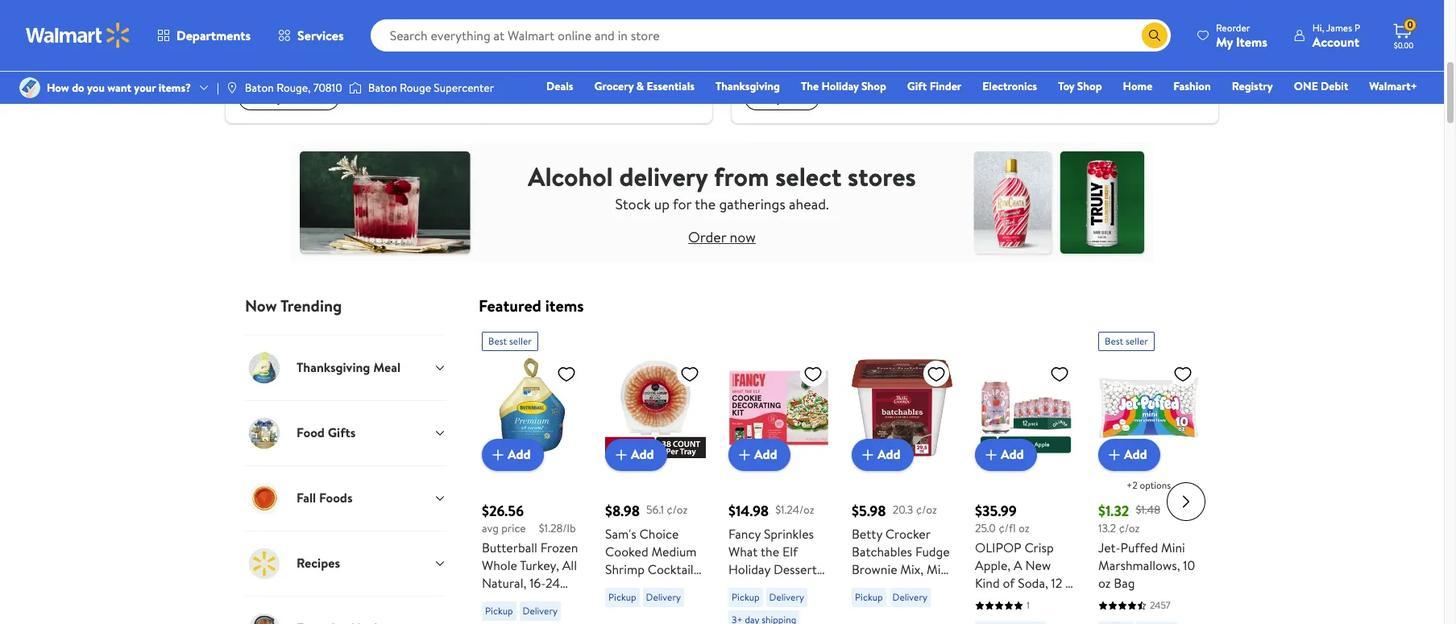 Task type: vqa. For each thing, say whether or not it's contained in the screenshot.
Test
no



Task type: locate. For each thing, give the bounding box(es) containing it.
betty crocker batchables fudge brownie mix, mix and bake 4 to 12 per batch, 29.5 oz. image
[[852, 358, 953, 458]]

add to cart image up $14.98
[[735, 445, 755, 465]]

hi, james p account
[[1313, 21, 1361, 50]]

70810
[[313, 80, 342, 96]]

0 vertical spatial the
[[695, 194, 716, 214]]

add up '$35.99'
[[1001, 446, 1024, 464]]

thanksgiving hq everything you need to put together a memorable meal.
[[239, 15, 511, 57]]

delivery for $14.98
[[770, 591, 805, 604]]

the left elf
[[761, 543, 780, 561]]

0 horizontal spatial with
[[634, 578, 658, 596]]

1 horizontal spatial  image
[[226, 81, 239, 94]]

1 horizontal spatial shop
[[862, 78, 887, 94]]

delivery for $5.98
[[893, 591, 928, 604]]

add up 56.1
[[631, 446, 654, 464]]

¢/oz right 13.2 at bottom right
[[1119, 520, 1140, 537]]

food gifts button
[[245, 400, 447, 466]]

note
[[854, 41, 877, 57]]

list
[[216, 0, 1229, 123]]

dinner
[[766, 41, 797, 57]]

up
[[654, 194, 670, 214]]

0 horizontal spatial 12
[[558, 593, 569, 610]]

delivery for $8.98
[[646, 591, 681, 604]]

2 seller from the left
[[1126, 334, 1149, 348]]

debit
[[1321, 78, 1349, 94]]

delivery down the mix,
[[893, 591, 928, 604]]

the right for
[[695, 194, 716, 214]]

a
[[419, 41, 425, 57], [815, 41, 820, 57]]

0 horizontal spatial your
[[134, 80, 156, 96]]

add to cart image up $26.56
[[489, 445, 508, 465]]

shop
[[862, 78, 887, 94], [1078, 78, 1103, 94], [759, 90, 783, 106]]

fresh bakery favorites list item
[[722, 0, 1229, 123]]

add to favorites list, jet-puffed mini marshmallows, 10 oz bag image
[[1174, 364, 1193, 384]]

electronics link
[[976, 77, 1045, 95]]

6 add button from the left
[[1099, 439, 1161, 471]]

2 horizontal spatial 12
[[1052, 575, 1063, 593]]

1 add to cart image from the left
[[489, 445, 508, 465]]

0 horizontal spatial to
[[341, 41, 352, 57]]

recipes
[[297, 555, 340, 573]]

thanksgiving left 'meal'
[[297, 359, 370, 377]]

a inside thanksgiving hq everything you need to put together a memorable meal.
[[419, 41, 425, 57]]

to right 4
[[916, 578, 928, 596]]

fl
[[1066, 575, 1074, 593]]

to inside $5.98 20.3 ¢/oz betty crocker batchables fudge brownie mix, mix and bake 4 to 12 per batch, 29.5 oz.
[[916, 578, 928, 596]]

1 horizontal spatial the
[[761, 543, 780, 561]]

shop left the the
[[759, 90, 783, 106]]

 image for how do you want your items?
[[19, 77, 40, 98]]

items
[[1237, 33, 1268, 50]]

add button up +2
[[1099, 439, 1161, 471]]

1 horizontal spatial you
[[294, 41, 312, 57]]

toy
[[1059, 78, 1075, 94]]

0 horizontal spatial now
[[730, 227, 756, 248]]

baton rouge, 70810
[[245, 80, 342, 96]]

oz left bag
[[1099, 575, 1111, 593]]

1 vertical spatial holiday
[[729, 561, 771, 578]]

¢/oz right 56.1
[[667, 502, 688, 519]]

the inside "alcohol delivery from select stores stock up for the gatherings ahead."
[[695, 194, 716, 214]]

¢/fl
[[999, 520, 1016, 537]]

1 horizontal spatial best seller
[[1105, 334, 1149, 348]]

batch,
[[874, 596, 908, 614]]

delivery down dessert
[[770, 591, 805, 604]]

0 horizontal spatial ¢/oz
[[667, 502, 688, 519]]

grocery
[[595, 78, 634, 94]]

delivery down cocktail
[[646, 591, 681, 604]]

2 add button from the left
[[605, 439, 667, 471]]

thanksgiving inside thanksgiving hq everything you need to put together a memorable meal.
[[239, 15, 322, 35]]

0 horizontal spatial the
[[695, 194, 716, 214]]

 image right |
[[226, 81, 239, 94]]

1 horizontal spatial a
[[815, 41, 820, 57]]

add button up $14.98
[[729, 439, 791, 471]]

1 horizontal spatial best
[[1105, 334, 1124, 348]]

¢/oz for $8.98
[[667, 502, 688, 519]]

add to favorites list, olipop crisp apple, a new kind of soda, 12 fl oz (12 pack) image
[[1050, 364, 1070, 384]]

product group containing $14.98
[[729, 325, 830, 625]]

0 horizontal spatial best seller
[[489, 334, 532, 348]]

holiday down "fancy"
[[729, 561, 771, 578]]

 image left how
[[19, 77, 40, 98]]

12 left fl
[[1052, 575, 1063, 593]]

with inside fresh bakery favorites end dinner on a sweet note with pie, cookies or cakes.
[[880, 41, 900, 57]]

add up $14.98
[[755, 446, 778, 464]]

product group
[[482, 325, 583, 625], [605, 325, 706, 625], [729, 325, 830, 625], [852, 325, 953, 625], [975, 325, 1076, 625], [1099, 325, 1200, 625]]

2 a from the left
[[815, 41, 820, 57]]

$1.24/oz
[[776, 502, 815, 519]]

0 horizontal spatial baton
[[245, 80, 274, 96]]

best for jet-puffed mini marshmallows, 10 oz bag image on the bottom
[[1105, 334, 1124, 348]]

hi,
[[1313, 21, 1325, 34]]

Search search field
[[371, 19, 1171, 52]]

0 horizontal spatial seller
[[509, 334, 532, 348]]

bag
[[1114, 575, 1136, 593]]

1 horizontal spatial 12
[[931, 578, 942, 596]]

pickup down shrimp
[[609, 591, 637, 604]]

2 horizontal spatial  image
[[349, 80, 362, 96]]

¢/oz inside $5.98 20.3 ¢/oz betty crocker batchables fudge brownie mix, mix and bake 4 to 12 per batch, 29.5 oz.
[[916, 502, 937, 519]]

stock
[[615, 194, 651, 214]]

add up $26.56
[[508, 446, 531, 464]]

1
[[1027, 599, 1030, 613]]

to left put
[[341, 41, 352, 57]]

pickup down brownie
[[855, 591, 883, 604]]

price
[[502, 520, 526, 537]]

options
[[1140, 478, 1171, 492]]

1 a from the left
[[419, 41, 425, 57]]

best seller
[[489, 334, 532, 348], [1105, 334, 1149, 348]]

seller up jet-puffed mini marshmallows, 10 oz bag image on the bottom
[[1126, 334, 1149, 348]]

to inside thanksgiving hq everything you need to put together a memorable meal.
[[341, 41, 352, 57]]

2 baton from the left
[[368, 80, 397, 96]]

bake
[[875, 578, 902, 596]]

add to cart image up '$35.99'
[[982, 445, 1001, 465]]

you right the do
[[87, 80, 105, 96]]

add up 20.3
[[878, 446, 901, 464]]

1 vertical spatial to
[[916, 578, 928, 596]]

1 horizontal spatial to
[[916, 578, 928, 596]]

you left need
[[294, 41, 312, 57]]

0
[[1408, 18, 1414, 32]]

$1.32 $1.48 13.2 ¢/oz jet-puffed mini marshmallows, 10 oz bag
[[1099, 501, 1196, 593]]

sam's choice cooked medium shrimp cocktail ring with sauce, 16 oz image
[[605, 358, 706, 458]]

24
[[546, 575, 560, 593]]

0 horizontal spatial you
[[87, 80, 105, 96]]

add button for $14.98
[[729, 439, 791, 471]]

1 horizontal spatial baton
[[368, 80, 397, 96]]

13.2
[[1099, 520, 1117, 537]]

(12
[[991, 593, 1007, 610]]

1 best from the left
[[489, 334, 507, 348]]

1 horizontal spatial your
[[277, 90, 299, 106]]

add to cart image up $8.98
[[612, 445, 631, 465]]

one debit link
[[1287, 77, 1356, 95]]

with right ring
[[634, 578, 658, 596]]

baton left rouge
[[368, 80, 397, 96]]

now trending
[[245, 295, 342, 316]]

best seller down featured
[[489, 334, 532, 348]]

2 add from the left
[[631, 446, 654, 464]]

add button for $8.98
[[605, 439, 667, 471]]

12 right 16-
[[558, 593, 569, 610]]

add to cart image
[[859, 445, 878, 465]]

to
[[341, 41, 352, 57], [916, 578, 928, 596]]

5 product group from the left
[[975, 325, 1076, 625]]

now inside "fresh bakery favorites" list item
[[786, 90, 806, 106]]

pickup down what
[[732, 591, 760, 604]]

deals
[[547, 78, 574, 94]]

2 best from the left
[[1105, 334, 1124, 348]]

best seller up jet-puffed mini marshmallows, 10 oz bag image on the bottom
[[1105, 334, 1149, 348]]

home
[[1124, 78, 1153, 94]]

now
[[786, 90, 806, 106], [730, 227, 756, 248]]

$8.98
[[605, 501, 640, 521]]

holiday right the the
[[822, 78, 859, 94]]

shop down note
[[862, 78, 887, 94]]

butterball frozen whole turkey, all natural, 16-24 lbs., serves 8-12
[[482, 539, 578, 610]]

sweet
[[823, 41, 852, 57]]

seller for jet-puffed mini marshmallows, 10 oz bag image on the bottom
[[1126, 334, 1149, 348]]

add to cart image up $1.32
[[1105, 445, 1125, 465]]

rouge,
[[277, 80, 311, 96]]

0 vertical spatial with
[[880, 41, 900, 57]]

2 best seller from the left
[[1105, 334, 1149, 348]]

the holiday shop link
[[794, 77, 894, 95]]

how
[[47, 80, 69, 96]]

0 horizontal spatial shop
[[759, 90, 783, 106]]

your right want
[[134, 80, 156, 96]]

jet-
[[1099, 539, 1121, 557]]

add up +2
[[1125, 446, 1148, 464]]

3 add to cart image from the left
[[735, 445, 755, 465]]

pickup
[[609, 591, 637, 604], [732, 591, 760, 604], [855, 591, 883, 604], [485, 605, 513, 618]]

add to cart image
[[489, 445, 508, 465], [612, 445, 631, 465], [735, 445, 755, 465], [982, 445, 1001, 465], [1105, 445, 1125, 465]]

a right the together
[[419, 41, 425, 57]]

your right find
[[277, 90, 299, 106]]

6 add from the left
[[1125, 446, 1148, 464]]

0 horizontal spatial  image
[[19, 77, 40, 98]]

2 horizontal spatial ¢/oz
[[1119, 520, 1140, 537]]

cooked
[[605, 543, 649, 561]]

1 add from the left
[[508, 446, 531, 464]]

lbs.,
[[482, 593, 503, 610]]

p
[[1355, 21, 1361, 34]]

1 vertical spatial thanksgiving
[[716, 78, 780, 94]]

1 vertical spatial now
[[730, 227, 756, 248]]

12
[[1052, 575, 1063, 593], [931, 578, 942, 596], [558, 593, 569, 610]]

3 product group from the left
[[729, 325, 830, 625]]

Walmart Site-Wide search field
[[371, 19, 1171, 52]]

1 add button from the left
[[482, 439, 544, 471]]

add to favorites list, betty crocker batchables fudge brownie mix, mix and bake 4 to 12 per batch, 29.5 oz. image
[[927, 364, 946, 384]]

1 baton from the left
[[245, 80, 274, 96]]

services
[[298, 27, 344, 44]]

grocery & essentials link
[[587, 77, 702, 95]]

shop now
[[759, 90, 806, 106]]

sauce,
[[661, 578, 697, 596]]

fall
[[297, 490, 316, 507]]

&
[[637, 78, 644, 94]]

3 add from the left
[[755, 446, 778, 464]]

 image
[[19, 77, 40, 98], [349, 80, 362, 96], [226, 81, 239, 94]]

1 horizontal spatial with
[[880, 41, 900, 57]]

together
[[373, 41, 417, 57]]

$14.98
[[729, 501, 769, 521]]

best down featured
[[489, 334, 507, 348]]

8-
[[546, 593, 558, 610]]

3 add button from the left
[[729, 439, 791, 471]]

0 horizontal spatial holiday
[[729, 561, 771, 578]]

oz right ¢/fl
[[1019, 520, 1030, 537]]

one debit
[[1295, 78, 1349, 94]]

now for order now
[[730, 227, 756, 248]]

add button up $26.56
[[482, 439, 544, 471]]

1 horizontal spatial seller
[[1126, 334, 1149, 348]]

12 right 4
[[931, 578, 942, 596]]

oz right 12.1
[[749, 596, 761, 614]]

1 vertical spatial with
[[634, 578, 658, 596]]

1 vertical spatial the
[[761, 543, 780, 561]]

4 product group from the left
[[852, 325, 953, 625]]

5 add to cart image from the left
[[1105, 445, 1125, 465]]

toy shop link
[[1051, 77, 1110, 95]]

baton left rouge,
[[245, 80, 274, 96]]

0 horizontal spatial best
[[489, 334, 507, 348]]

thanksgiving up the 'everything'
[[239, 15, 322, 35]]

jet-puffed mini marshmallows, 10 oz bag image
[[1099, 358, 1200, 458]]

add to favorites list, butterball frozen whole turkey, all natural, 16-24 lbs., serves 8-12 image
[[557, 364, 576, 384]]

a right on
[[815, 41, 820, 57]]

 image right 70810
[[349, 80, 362, 96]]

butterball
[[482, 539, 538, 557]]

fashion
[[1174, 78, 1211, 94]]

10
[[1184, 557, 1196, 575]]

0 $0.00
[[1395, 18, 1414, 51]]

4 add button from the left
[[852, 439, 914, 471]]

electronics
[[983, 78, 1038, 94]]

thanksgiving down "end"
[[716, 78, 780, 94]]

with left pie,
[[880, 41, 900, 57]]

$35.99
[[975, 501, 1017, 521]]

12 inside butterball frozen whole turkey, all natural, 16-24 lbs., serves 8-12
[[558, 593, 569, 610]]

list containing thanksgiving hq
[[216, 0, 1229, 123]]

best up jet-puffed mini marshmallows, 10 oz bag image on the bottom
[[1105, 334, 1124, 348]]

add button up $5.98
[[852, 439, 914, 471]]

cakes.
[[976, 41, 1005, 57]]

seller down featured
[[509, 334, 532, 348]]

gift finder
[[908, 78, 962, 94]]

1 seller from the left
[[509, 334, 532, 348]]

1 vertical spatial you
[[87, 80, 105, 96]]

add button up $8.98
[[605, 439, 667, 471]]

2 add to cart image from the left
[[612, 445, 631, 465]]

end
[[745, 41, 764, 57]]

¢/oz right 20.3
[[916, 502, 937, 519]]

6 product group from the left
[[1099, 325, 1200, 625]]

1 horizontal spatial now
[[786, 90, 806, 106]]

1 best seller from the left
[[489, 334, 532, 348]]

thanksgiving
[[239, 15, 322, 35], [716, 78, 780, 94], [297, 359, 370, 377]]

best
[[489, 334, 507, 348], [1105, 334, 1124, 348]]

baton for baton rouge, 70810
[[245, 80, 274, 96]]

0 vertical spatial thanksgiving
[[239, 15, 322, 35]]

0 vertical spatial to
[[341, 41, 352, 57]]

medium
[[652, 543, 697, 561]]

5 add button from the left
[[975, 439, 1037, 471]]

2 product group from the left
[[605, 325, 706, 625]]

2 vertical spatial thanksgiving
[[297, 359, 370, 377]]

1 product group from the left
[[482, 325, 583, 625]]

4 add from the left
[[878, 446, 901, 464]]

12 inside $5.98 20.3 ¢/oz betty crocker batchables fudge brownie mix, mix and bake 4 to 12 per batch, 29.5 oz.
[[931, 578, 942, 596]]

add button up '$35.99'
[[975, 439, 1037, 471]]

home link
[[1116, 77, 1160, 95]]

reorder
[[1216, 21, 1251, 34]]

0 vertical spatial holiday
[[822, 78, 859, 94]]

shop right toy
[[1078, 78, 1103, 94]]

¢/oz inside $8.98 56.1 ¢/oz sam's choice cooked medium shrimp cocktail ring with sauce, 16 oz
[[667, 502, 688, 519]]

thanksgiving inside dropdown button
[[297, 359, 370, 377]]

4 add to cart image from the left
[[982, 445, 1001, 465]]

betty
[[852, 525, 883, 543]]

0 vertical spatial now
[[786, 90, 806, 106]]

1 horizontal spatial ¢/oz
[[916, 502, 937, 519]]

walmart+
[[1370, 78, 1418, 94]]

0 vertical spatial you
[[294, 41, 312, 57]]

next slide for product carousel list image
[[1167, 483, 1206, 522]]

0 horizontal spatial a
[[419, 41, 425, 57]]

hq
[[325, 15, 348, 35]]

oz right 16
[[620, 596, 632, 614]]

5 add from the left
[[1001, 446, 1024, 464]]

mix,
[[901, 561, 924, 578]]



Task type: describe. For each thing, give the bounding box(es) containing it.
services button
[[265, 16, 358, 55]]

mini
[[1162, 539, 1186, 557]]

oz inside $14.98 $1.24/oz fancy sprinkles what the elf holiday dessert decorating kit, 12.1 oz
[[749, 596, 761, 614]]

gift
[[908, 78, 927, 94]]

fresh bakery favorites end dinner on a sweet note with pie, cookies or cakes.
[[745, 15, 1005, 57]]

seller for butterball frozen whole turkey, all natural, 16-24 lbs., serves 8-12 image
[[509, 334, 532, 348]]

2 horizontal spatial shop
[[1078, 78, 1103, 94]]

kind
[[975, 575, 1000, 593]]

natural,
[[482, 575, 527, 593]]

cookies
[[923, 41, 960, 57]]

gift finder link
[[900, 77, 969, 95]]

$0.00
[[1395, 40, 1414, 51]]

 image for baton rouge supercenter
[[349, 80, 362, 96]]

+2 options
[[1127, 478, 1171, 492]]

shop inside "fresh bakery favorites" list item
[[759, 90, 783, 106]]

add button for $5.98
[[852, 439, 914, 471]]

you inside thanksgiving hq everything you need to put together a memorable meal.
[[294, 41, 312, 57]]

now for shop now
[[786, 90, 806, 106]]

sprinkles
[[764, 525, 814, 543]]

baton rouge supercenter
[[368, 80, 494, 96]]

fashion link
[[1167, 77, 1219, 95]]

rouge
[[400, 80, 431, 96]]

your inside thanksgiving hq list item
[[277, 90, 299, 106]]

meal
[[373, 359, 401, 377]]

+2
[[1127, 478, 1138, 492]]

oz left (12
[[975, 593, 988, 610]]

add for $35.99
[[1001, 446, 1024, 464]]

a
[[1014, 557, 1023, 575]]

¢/oz inside $1.32 $1.48 13.2 ¢/oz jet-puffed mini marshmallows, 10 oz bag
[[1119, 520, 1140, 537]]

crisp
[[1025, 539, 1054, 557]]

best for butterball frozen whole turkey, all natural, 16-24 lbs., serves 8-12 image
[[489, 334, 507, 348]]

add for $8.98
[[631, 446, 654, 464]]

what
[[729, 543, 758, 561]]

crocker
[[886, 525, 931, 543]]

account
[[1313, 33, 1360, 50]]

best seller for the product group containing $1.32
[[1105, 334, 1149, 348]]

per
[[852, 596, 871, 614]]

thanksgiving hq list item
[[216, 0, 722, 123]]

how do you want your items?
[[47, 80, 191, 96]]

product group containing $5.98
[[852, 325, 953, 625]]

fancy sprinkles what the elf holiday dessert decorating kit, 12.1 oz image
[[729, 358, 830, 458]]

pie,
[[903, 41, 921, 57]]

gatherings
[[719, 194, 786, 214]]

trending
[[281, 295, 342, 316]]

baton for baton rouge supercenter
[[368, 80, 397, 96]]

|
[[217, 80, 219, 96]]

pack)
[[1010, 593, 1040, 610]]

oz inside $1.32 $1.48 13.2 ¢/oz jet-puffed mini marshmallows, 10 oz bag
[[1099, 575, 1111, 593]]

thanksgiving meal button
[[245, 335, 447, 400]]

my
[[1216, 33, 1234, 50]]

add to cart image for $14.98
[[735, 445, 755, 465]]

reorder my items
[[1216, 21, 1268, 50]]

holiday inside $14.98 $1.24/oz fancy sprinkles what the elf holiday dessert decorating kit, 12.1 oz
[[729, 561, 771, 578]]

product group containing $26.56
[[482, 325, 583, 625]]

olipop crisp apple, a new kind of soda, 12 fl oz (12 pack) image
[[975, 358, 1076, 458]]

product group containing $1.32
[[1099, 325, 1200, 625]]

soda,
[[1018, 575, 1049, 593]]

with inside $8.98 56.1 ¢/oz sam's choice cooked medium shrimp cocktail ring with sauce, 16 oz
[[634, 578, 658, 596]]

thanksgiving for hq
[[239, 15, 322, 35]]

$26.56
[[482, 501, 524, 521]]

find
[[252, 90, 274, 106]]

featured items
[[479, 295, 584, 316]]

product group containing $8.98
[[605, 325, 706, 625]]

do
[[72, 80, 84, 96]]

food gifts
[[297, 424, 356, 442]]

best seller for the product group containing $26.56
[[489, 334, 532, 348]]

pickup for $14.98
[[732, 591, 760, 604]]

add for $5.98
[[878, 446, 901, 464]]

featured
[[479, 295, 542, 316]]

marshmallows,
[[1099, 557, 1181, 575]]

search icon image
[[1149, 29, 1162, 42]]

the
[[801, 78, 819, 94]]

product group containing $35.99
[[975, 325, 1076, 625]]

the inside $14.98 $1.24/oz fancy sprinkles what the elf holiday dessert decorating kit, 12.1 oz
[[761, 543, 780, 561]]

12 inside $35.99 25.0 ¢/fl oz olipop crisp apple, a new kind of soda, 12 fl oz (12 pack)
[[1052, 575, 1063, 593]]

order now link
[[689, 227, 756, 248]]

add to favorites list, sam's choice cooked medium shrimp cocktail ring with sauce, 16 oz image
[[680, 364, 700, 384]]

oz inside $8.98 56.1 ¢/oz sam's choice cooked medium shrimp cocktail ring with sauce, 16 oz
[[620, 596, 632, 614]]

toy shop
[[1059, 78, 1103, 94]]

fancy
[[729, 525, 761, 543]]

recipes button
[[245, 531, 447, 596]]

butterball frozen whole turkey, all natural, 16-24 lbs., serves 8-12 image
[[482, 358, 583, 458]]

alcohol delivery from select stores stock up for the gatherings ahead.
[[528, 159, 916, 214]]

registry
[[1232, 78, 1274, 94]]

thanksgiving for meal
[[297, 359, 370, 377]]

finder
[[930, 78, 962, 94]]

delivery
[[619, 159, 708, 194]]

25.0
[[975, 520, 996, 537]]

dessert
[[774, 561, 817, 578]]

whole
[[482, 557, 518, 575]]

$14.98 $1.24/oz fancy sprinkles what the elf holiday dessert decorating kit, 12.1 oz
[[729, 501, 817, 614]]

put
[[355, 41, 371, 57]]

56.1
[[647, 502, 664, 519]]

new
[[1026, 557, 1051, 575]]

20.3
[[893, 502, 914, 519]]

of
[[1003, 575, 1015, 593]]

deals link
[[539, 77, 581, 95]]

 image for baton rouge, 70810
[[226, 81, 239, 94]]

pickup for $8.98
[[609, 591, 637, 604]]

turkey,
[[520, 557, 559, 575]]

add to cart image for $8.98
[[612, 445, 631, 465]]

fall foods button
[[245, 466, 447, 531]]

alcohol
[[528, 159, 613, 194]]

brownie
[[852, 561, 898, 578]]

items?
[[159, 80, 191, 96]]

delivery down 16-
[[523, 605, 558, 618]]

thanksgiving meal
[[297, 359, 401, 377]]

memorable
[[427, 41, 483, 57]]

shrimp
[[605, 561, 645, 578]]

add for $14.98
[[755, 446, 778, 464]]

meal.
[[485, 41, 511, 57]]

16-
[[530, 575, 546, 593]]

walmart image
[[26, 23, 131, 48]]

pickup for $5.98
[[855, 591, 883, 604]]

olipop
[[975, 539, 1022, 557]]

add button for $35.99
[[975, 439, 1037, 471]]

kit,
[[795, 578, 813, 596]]

elf
[[783, 543, 798, 561]]

the holiday shop
[[801, 78, 887, 94]]

add to favorites list, fancy sprinkles what the elf holiday dessert decorating kit, 12.1 oz image
[[804, 364, 823, 384]]

¢/oz for $5.98
[[916, 502, 937, 519]]

alcohol delivery from select stores image
[[291, 142, 1153, 263]]

add to cart image for $35.99
[[982, 445, 1001, 465]]

grocery & essentials
[[595, 78, 695, 94]]

departments button
[[144, 16, 265, 55]]

a inside fresh bakery favorites end dinner on a sweet note with pie, cookies or cakes.
[[815, 41, 820, 57]]

fall foods
[[297, 490, 353, 507]]

for
[[673, 194, 692, 214]]

gifts
[[328, 424, 356, 442]]

$35.99 25.0 ¢/fl oz olipop crisp apple, a new kind of soda, 12 fl oz (12 pack)
[[975, 501, 1074, 610]]

pickup down natural,
[[485, 605, 513, 618]]

1 horizontal spatial holiday
[[822, 78, 859, 94]]



